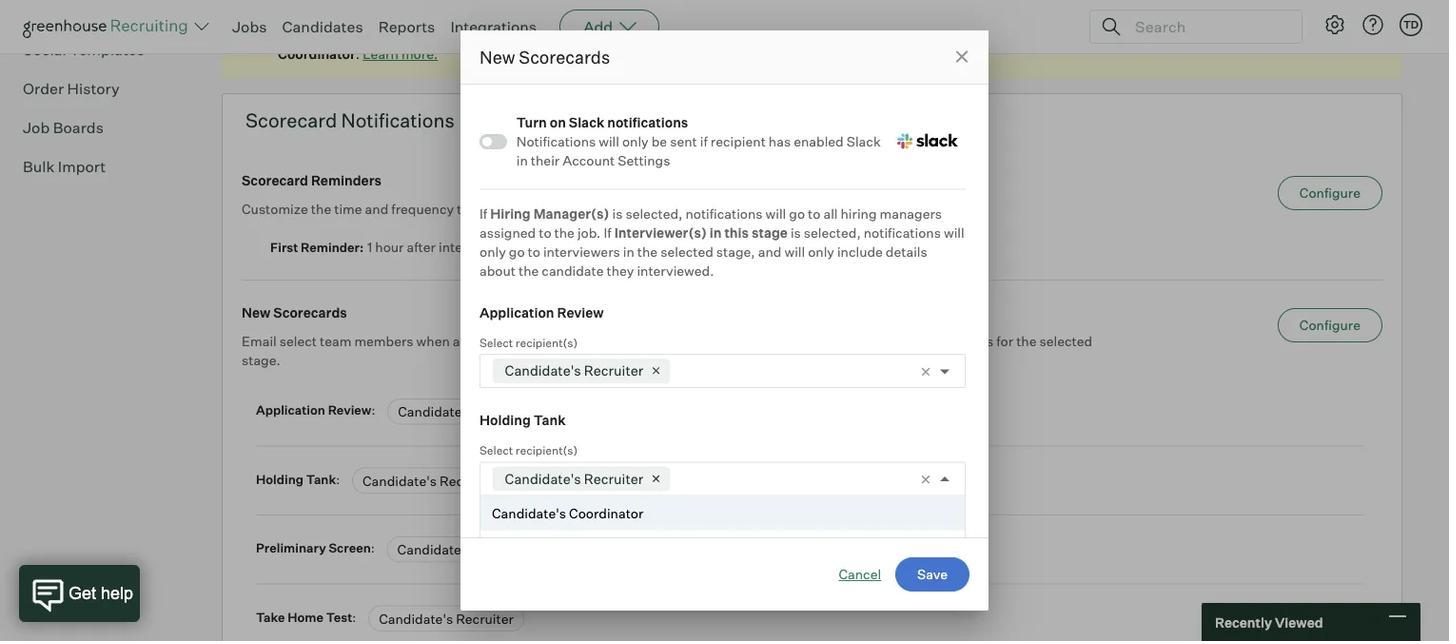 Task type: locate. For each thing, give the bounding box(es) containing it.
scorecards down add
[[519, 46, 610, 68]]

will
[[599, 133, 619, 149], [766, 205, 786, 222], [944, 224, 965, 241], [785, 243, 805, 260]]

2 select recipient(s) from the top
[[480, 443, 578, 458]]

new
[[480, 46, 515, 68], [242, 305, 271, 321]]

sent inside turn on slack notifications notifications will only be sent if recipient has enabled slack in their account settings
[[670, 133, 697, 149]]

.
[[356, 46, 360, 63]]

that left you
[[311, 27, 336, 44]]

1 vertical spatial screen
[[329, 541, 371, 556]]

sent left if
[[670, 133, 697, 149]]

holding up preliminary screen :
[[256, 472, 304, 487]]

2 horizontal spatial only
[[808, 243, 835, 260]]

configure for email select team members when a new scorecard is submitted with a summary of submitted and outstanding scorecards for the selected stage.
[[1300, 317, 1361, 334]]

review inside new scorecards dialog
[[557, 304, 604, 321]]

can
[[365, 27, 387, 44]]

team
[[567, 27, 599, 44], [320, 333, 352, 350]]

holding for holding tank
[[480, 412, 531, 429]]

1 horizontal spatial preliminary
[[480, 520, 555, 537]]

1 vertical spatial hiring
[[841, 205, 877, 222]]

0 vertical spatial preliminary
[[480, 520, 555, 537]]

all
[[824, 205, 838, 222]]

holding tank :
[[256, 472, 343, 487]]

1 horizontal spatial review
[[557, 304, 604, 321]]

in left their
[[517, 152, 528, 168]]

templates down greenhouse recruiting image
[[70, 40, 145, 59]]

0 horizontal spatial coordinator
[[278, 46, 356, 63]]

submitted left with
[[570, 333, 634, 350]]

selected, down all
[[804, 224, 861, 241]]

the left the job.
[[554, 224, 575, 241]]

reminder
[[301, 240, 360, 255]]

2 candidate's from the left
[[1220, 27, 1297, 44]]

recipient(s) down the "holding tank"
[[516, 443, 578, 458]]

1
[[368, 239, 372, 256]]

select for holding tank
[[480, 443, 513, 458]]

new scorecards up the select
[[242, 305, 347, 321]]

is
[[612, 205, 623, 222], [791, 224, 801, 241], [557, 333, 567, 350]]

email for email select team members when a new scorecard is submitted with a summary of submitted and outstanding scorecards for the selected stage.
[[242, 333, 277, 350]]

review down candidate
[[557, 304, 604, 321]]

account
[[563, 152, 615, 168]]

select
[[280, 333, 317, 350]]

0 vertical spatial selected
[[661, 243, 714, 260]]

0 vertical spatial slack
[[569, 114, 605, 131]]

application down stage.
[[256, 403, 325, 418]]

slack right enabled
[[847, 133, 881, 149]]

1 vertical spatial templates
[[70, 40, 145, 59]]

manager(s) inside new scorecards dialog
[[534, 205, 610, 222]]

go left all
[[789, 205, 805, 222]]

1 vertical spatial manager(s)
[[534, 205, 610, 222]]

hiring inside new scorecards dialog
[[490, 205, 531, 222]]

to inside is selected, notifications will only go to interviewers in the selected stage, and will only include details about the candidate they interviewed.
[[528, 243, 540, 260]]

1 horizontal spatial screen
[[558, 520, 603, 537]]

notifications up details
[[864, 224, 941, 241]]

viewed
[[1275, 614, 1323, 631]]

scorecard down the application review
[[492, 333, 554, 350]]

review down members
[[328, 403, 372, 418]]

submitted right of
[[753, 333, 817, 350]]

0 vertical spatial if
[[480, 205, 487, 222]]

order history
[[23, 79, 120, 98]]

to down assigned
[[528, 243, 540, 260]]

1 vertical spatial holding
[[256, 472, 304, 487]]

scorecard up customize
[[242, 172, 308, 189]]

only
[[622, 133, 649, 149], [480, 243, 506, 260], [808, 243, 835, 260]]

selected
[[661, 243, 714, 260], [1040, 333, 1093, 350]]

holding inside new scorecards dialog
[[480, 412, 531, 429]]

be
[[652, 133, 667, 149]]

1 horizontal spatial is
[[612, 205, 623, 222]]

2 recipient(s) from the top
[[516, 443, 578, 458]]

1 vertical spatial configure
[[1300, 317, 1361, 334]]

0 vertical spatial go
[[789, 205, 805, 222]]

0 vertical spatial templates
[[66, 1, 141, 20]]

in inside turn on slack notifications notifications will only be sent if recipient has enabled slack in their account settings
[[517, 152, 528, 168]]

: for application review :
[[372, 403, 375, 418]]

is down the application review
[[557, 333, 567, 350]]

1 vertical spatial new scorecards
[[242, 305, 347, 321]]

1 a from the left
[[453, 333, 460, 350]]

1 configure button from the top
[[1278, 176, 1383, 211]]

submitted
[[570, 333, 634, 350], [753, 333, 817, 350]]

is right stage
[[791, 224, 801, 241]]

1 select from the top
[[480, 335, 513, 350]]

: inside first reminder : 1 hour after interview
[[360, 240, 364, 255]]

and
[[1193, 27, 1217, 44], [365, 201, 389, 218], [758, 243, 782, 260], [820, 333, 843, 350]]

2 configure button from the top
[[1278, 309, 1383, 343]]

notifications left types:
[[798, 27, 875, 44]]

interview
[[439, 239, 496, 256]]

2 configure from the top
[[1300, 317, 1361, 334]]

0 vertical spatial selected,
[[626, 205, 683, 222]]

templates for email templates
[[66, 1, 141, 20]]

1 vertical spatial configure button
[[1278, 309, 1383, 343]]

is inside is selected, notifications will only go to interviewers in the selected stage, and will only include details about the candidate they interviewed.
[[791, 224, 801, 241]]

1 horizontal spatial holding
[[480, 412, 531, 429]]

notifications down on
[[517, 133, 596, 149]]

will inside is selected, notifications will go to all hiring managers assigned to the job. if
[[766, 205, 786, 222]]

scorecards
[[519, 46, 610, 68], [273, 305, 347, 321]]

screen inside new scorecards dialog
[[558, 520, 603, 537]]

configure for customize the time and frequency that scorecard reminders are sent to interviewers.
[[1300, 185, 1361, 201]]

greenhouse recruiting image
[[23, 15, 194, 38]]

job
[[23, 118, 50, 137]]

0 horizontal spatial screen
[[329, 541, 371, 556]]

0 horizontal spatial slack
[[569, 114, 605, 131]]

and down stage
[[758, 243, 782, 260]]

select recipient(s) down the application review
[[480, 335, 578, 350]]

only left include
[[808, 243, 835, 260]]

holding down "new"
[[480, 412, 531, 429]]

0 vertical spatial sent
[[670, 133, 697, 149]]

1 horizontal spatial go
[[789, 205, 805, 222]]

1 configure from the top
[[1300, 185, 1361, 201]]

if up assigned
[[480, 205, 487, 222]]

their
[[531, 152, 560, 168]]

2 horizontal spatial is
[[791, 224, 801, 241]]

and left the "outstanding"
[[820, 333, 843, 350]]

holding
[[480, 412, 531, 429], [256, 472, 304, 487]]

0 horizontal spatial selected
[[661, 243, 714, 260]]

hiring right all
[[841, 205, 877, 222]]

scorecards up the select
[[273, 305, 347, 321]]

1 vertical spatial select recipient(s)
[[480, 443, 578, 458]]

0 horizontal spatial review
[[328, 403, 372, 418]]

notifications inside is selected, notifications will go to all hiring managers assigned to the job. if
[[686, 205, 763, 222]]

1 horizontal spatial new
[[480, 46, 515, 68]]

to right recipients
[[717, 27, 730, 44]]

team inside "email select team members when a new scorecard is submitted with a summary of submitted and outstanding scorecards for the selected stage."
[[320, 333, 352, 350]]

only inside turn on slack notifications notifications will only be sent if recipient has enabled slack in their account settings
[[622, 133, 649, 149]]

notifications up be
[[607, 114, 688, 131]]

2 horizontal spatial in
[[710, 224, 722, 241]]

0 horizontal spatial hiring
[[528, 27, 564, 44]]

slack
[[569, 114, 605, 131], [847, 133, 881, 149]]

1 horizontal spatial slack
[[847, 133, 881, 149]]

templates up social templates link
[[66, 1, 141, 20]]

is up interviewer(s)
[[612, 205, 623, 222]]

scorecard inside "email select team members when a new scorecard is submitted with a summary of submitted and outstanding scorecards for the selected stage."
[[492, 333, 554, 350]]

1 horizontal spatial new scorecards
[[480, 46, 610, 68]]

to up interviewer(s)
[[669, 201, 682, 218]]

a right with
[[666, 333, 674, 350]]

candidate's recruiter for preliminary screen :
[[397, 542, 532, 558]]

0 vertical spatial hiring
[[920, 27, 960, 44]]

learn
[[363, 46, 399, 63]]

team left roles
[[567, 27, 599, 44]]

0 horizontal spatial go
[[509, 243, 525, 260]]

0 vertical spatial tank
[[534, 412, 566, 429]]

1 vertical spatial that
[[457, 201, 482, 218]]

candidates link
[[282, 17, 363, 36]]

team right the select
[[320, 333, 352, 350]]

if
[[480, 205, 487, 222], [604, 224, 612, 241]]

2 a from the left
[[666, 333, 674, 350]]

scorecards inside dialog
[[519, 46, 610, 68]]

notifications inside turn on slack notifications notifications will only be sent if recipient has enabled slack in their account settings
[[607, 114, 688, 131]]

2 vertical spatial in
[[623, 243, 635, 260]]

application inside new scorecards dialog
[[480, 304, 554, 321]]

selected up interviewed. at the top of the page
[[661, 243, 714, 260]]

0 horizontal spatial a
[[453, 333, 460, 350]]

new scorecards dialog
[[461, 30, 989, 641]]

new scorecards down following
[[480, 46, 610, 68]]

hiring right types:
[[920, 27, 960, 44]]

configure button for customize the time and frequency that scorecard reminders are sent to interviewers.
[[1278, 176, 1383, 211]]

1 horizontal spatial sent
[[670, 133, 697, 149]]

0 vertical spatial that
[[311, 27, 336, 44]]

new down following
[[480, 46, 515, 68]]

screen for preliminary screen
[[558, 520, 603, 537]]

0 horizontal spatial holding
[[256, 472, 304, 487]]

new scorecards inside dialog
[[480, 46, 610, 68]]

are
[[617, 201, 637, 218]]

0 vertical spatial configure
[[1300, 185, 1361, 201]]

1 horizontal spatial if
[[604, 224, 612, 241]]

2 vertical spatial is
[[557, 333, 567, 350]]

that up interview
[[457, 201, 482, 218]]

select down the application review
[[480, 335, 513, 350]]

0 vertical spatial review
[[557, 304, 604, 321]]

preliminary for preliminary screen :
[[256, 541, 326, 556]]

1 horizontal spatial in
[[623, 243, 635, 260]]

go down assigned
[[509, 243, 525, 260]]

1 horizontal spatial submitted
[[753, 333, 817, 350]]

notifications
[[341, 109, 455, 132], [517, 133, 596, 149]]

as
[[635, 27, 649, 44]]

select recipient(s) down the "holding tank"
[[480, 443, 578, 458]]

td button
[[1396, 10, 1427, 40]]

1 vertical spatial recipient(s)
[[516, 443, 578, 458]]

managers
[[880, 205, 942, 222]]

the right add
[[445, 27, 466, 44]]

. learn more.
[[356, 46, 438, 63]]

the right about
[[519, 262, 539, 279]]

scorecard up assigned
[[485, 201, 547, 218]]

details
[[886, 243, 928, 260]]

application
[[480, 304, 554, 321], [256, 403, 325, 418]]

0 vertical spatial select recipient(s)
[[480, 335, 578, 350]]

1 horizontal spatial only
[[622, 133, 649, 149]]

0 horizontal spatial new
[[242, 305, 271, 321]]

selected, up interviewer(s)
[[626, 205, 683, 222]]

history
[[67, 79, 120, 98]]

1 vertical spatial selected,
[[804, 224, 861, 241]]

0 horizontal spatial tank
[[306, 472, 336, 487]]

selected inside "email select team members when a new scorecard is submitted with a summary of submitted and outstanding scorecards for the selected stage."
[[1040, 333, 1093, 350]]

1 vertical spatial application
[[256, 403, 325, 418]]

: for preliminary screen :
[[371, 541, 375, 556]]

after
[[407, 239, 436, 256]]

if hiring manager(s)
[[480, 205, 610, 222]]

scorecard up scorecard reminders
[[246, 109, 337, 132]]

preliminary inside new scorecards dialog
[[480, 520, 555, 537]]

notifications
[[798, 27, 875, 44], [607, 114, 688, 131], [686, 205, 763, 222], [864, 224, 941, 241]]

preliminary for preliminary screen
[[480, 520, 555, 537]]

0 horizontal spatial email
[[23, 1, 63, 20]]

reminders
[[311, 172, 382, 189]]

notifications up the this at the top
[[686, 205, 763, 222]]

candidate's inside candidate's coordinator
[[1220, 27, 1297, 44]]

test
[[326, 610, 352, 625]]

application review
[[480, 304, 604, 321]]

2 select from the top
[[480, 443, 513, 458]]

0 vertical spatial holding
[[480, 412, 531, 429]]

email select team members when a new scorecard is submitted with a summary of submitted and outstanding scorecards for the selected stage.
[[242, 333, 1093, 369]]

only up about
[[480, 243, 506, 260]]

0 vertical spatial scorecards
[[519, 46, 610, 68]]

hiring up assigned
[[490, 205, 531, 222]]

go inside is selected, notifications will only go to interviewers in the selected stage, and will only include details about the candidate they interviewed.
[[509, 243, 525, 260]]

of
[[738, 333, 750, 350]]

0 vertical spatial screen
[[558, 520, 603, 537]]

selected right for
[[1040, 333, 1093, 350]]

application down about
[[480, 304, 554, 321]]

0 horizontal spatial submitted
[[570, 333, 634, 350]]

email inside "email select team members when a new scorecard is submitted with a summary of submitted and outstanding scorecards for the selected stage."
[[242, 333, 277, 350]]

coordinator for candidate's coordinator
[[278, 46, 356, 63]]

0 horizontal spatial team
[[320, 333, 352, 350]]

0 horizontal spatial preliminary
[[256, 541, 326, 556]]

selected, inside is selected, notifications will go to all hiring managers assigned to the job. if
[[626, 205, 683, 222]]

1 vertical spatial in
[[710, 224, 722, 241]]

frequency
[[391, 201, 454, 218]]

recipient(s) for review
[[516, 335, 578, 350]]

types:
[[878, 27, 917, 44]]

email templates link
[[23, 0, 168, 22]]

a
[[453, 333, 460, 350], [666, 333, 674, 350]]

integrations
[[451, 17, 537, 36]]

recently
[[1215, 614, 1272, 631]]

selected, for if
[[626, 205, 683, 222]]

manager(s)
[[963, 27, 1039, 44], [534, 205, 610, 222]]

coordinator inside new scorecards dialog
[[569, 505, 644, 522]]

a left "new"
[[453, 333, 460, 350]]

email up social
[[23, 1, 63, 20]]

has
[[769, 133, 791, 149]]

if right the job.
[[604, 224, 612, 241]]

1 vertical spatial review
[[328, 403, 372, 418]]

0 vertical spatial recipient(s)
[[516, 335, 578, 350]]

candidate's coordinator
[[492, 505, 644, 522]]

only up settings
[[622, 133, 649, 149]]

hiring
[[528, 27, 564, 44], [841, 205, 877, 222]]

0 vertical spatial hiring
[[528, 27, 564, 44]]

tank down application review :
[[306, 472, 336, 487]]

1 vertical spatial tank
[[306, 472, 336, 487]]

tank inside new scorecards dialog
[[534, 412, 566, 429]]

1 vertical spatial selected
[[1040, 333, 1093, 350]]

1 select recipient(s) from the top
[[480, 335, 578, 350]]

reminders
[[550, 201, 614, 218]]

is inside "email select team members when a new scorecard is submitted with a summary of submitted and outstanding scorecards for the selected stage."
[[557, 333, 567, 350]]

1 horizontal spatial selected
[[1040, 333, 1093, 350]]

0 vertical spatial application
[[480, 304, 554, 321]]

in
[[517, 152, 528, 168], [710, 224, 722, 241], [623, 243, 635, 260]]

0 horizontal spatial hiring
[[490, 205, 531, 222]]

coordinator
[[278, 46, 356, 63], [569, 505, 644, 522]]

tank up candidate's coordinator
[[534, 412, 566, 429]]

1 recipient(s) from the top
[[516, 335, 578, 350]]

and right time
[[365, 201, 389, 218]]

email up stage.
[[242, 333, 277, 350]]

recipients
[[652, 27, 714, 44]]

take
[[256, 610, 285, 625]]

go
[[789, 205, 805, 222], [509, 243, 525, 260]]

email templates
[[23, 1, 141, 20]]

0 vertical spatial new
[[480, 46, 515, 68]]

selected inside is selected, notifications will only go to interviewers in the selected stage, and will only include details about the candidate they interviewed.
[[661, 243, 714, 260]]

1 horizontal spatial hiring
[[841, 205, 877, 222]]

td button
[[1400, 13, 1423, 36]]

first
[[270, 240, 298, 255]]

the right for
[[1017, 333, 1037, 350]]

the
[[445, 27, 466, 44], [311, 201, 331, 218], [554, 224, 575, 241], [637, 243, 658, 260], [519, 262, 539, 279], [1017, 333, 1037, 350]]

1 vertical spatial sent
[[639, 201, 667, 218]]

sent up interviewer(s)
[[639, 201, 667, 218]]

order history link
[[23, 77, 168, 100]]

holding for holding tank :
[[256, 472, 304, 487]]

if inside is selected, notifications will go to all hiring managers assigned to the job. if
[[604, 224, 612, 241]]

selected, inside is selected, notifications will only go to interviewers in the selected stage, and will only include details about the candidate they interviewed.
[[804, 224, 861, 241]]

select down the "holding tank"
[[480, 443, 513, 458]]

to left all
[[808, 205, 821, 222]]

0 vertical spatial email
[[23, 1, 63, 20]]

1 vertical spatial team
[[320, 333, 352, 350]]

0 horizontal spatial candidate's
[[1046, 27, 1123, 44]]

bulk import link
[[23, 155, 168, 178]]

scorecard
[[485, 201, 547, 218], [492, 333, 554, 350]]

in up they
[[623, 243, 635, 260]]

0 vertical spatial select
[[480, 335, 513, 350]]

1 vertical spatial if
[[604, 224, 612, 241]]

1 vertical spatial coordinator
[[569, 505, 644, 522]]

1 horizontal spatial tank
[[534, 412, 566, 429]]

1 horizontal spatial candidate's
[[1220, 27, 1297, 44]]

0 horizontal spatial scorecards
[[273, 305, 347, 321]]

1 horizontal spatial application
[[480, 304, 554, 321]]

1 horizontal spatial coordinator
[[569, 505, 644, 522]]

recipient(s) down the application review
[[516, 335, 578, 350]]

1 vertical spatial email
[[242, 333, 277, 350]]

slack right on
[[569, 114, 605, 131]]

coordinator inside candidate's coordinator
[[278, 46, 356, 63]]

is selected, notifications will only go to interviewers in the selected stage, and will only include details about the candidate they interviewed.
[[480, 224, 965, 279]]

configure image
[[1324, 13, 1347, 36]]

1 candidate's from the left
[[1046, 27, 1123, 44]]

is inside is selected, notifications will go to all hiring managers assigned to the job. if
[[612, 205, 623, 222]]

1 horizontal spatial selected,
[[804, 224, 861, 241]]

new scorecards
[[480, 46, 610, 68], [242, 305, 347, 321]]

select for application review
[[480, 335, 513, 350]]

1 vertical spatial scorecard
[[492, 333, 554, 350]]

candidate's recruiter for take home test :
[[379, 611, 514, 627]]

in left the this at the top
[[710, 224, 722, 241]]

new up stage.
[[242, 305, 271, 321]]

and inside is selected, notifications will only go to interviewers in the selected stage, and will only include details about the candidate they interviewed.
[[758, 243, 782, 260]]

hiring right following
[[528, 27, 564, 44]]

notifications down . learn more.
[[341, 109, 455, 132]]

take home test :
[[256, 610, 359, 625]]



Task type: describe. For each thing, give the bounding box(es) containing it.
job boards
[[23, 118, 104, 137]]

about
[[480, 262, 516, 279]]

candidate's recruiter for holding tank :
[[363, 473, 497, 489]]

new
[[463, 333, 489, 350]]

assigned
[[480, 224, 536, 241]]

the inside "email select team members when a new scorecard is submitted with a summary of submitted and outstanding scorecards for the selected stage."
[[1017, 333, 1037, 350]]

for
[[997, 333, 1014, 350]]

order
[[23, 79, 64, 98]]

review for application review
[[557, 304, 604, 321]]

and inside "email select team members when a new scorecard is submitted with a summary of submitted and outstanding scorecards for the selected stage."
[[820, 333, 843, 350]]

1 horizontal spatial hiring
[[920, 27, 960, 44]]

you
[[339, 27, 362, 44]]

email for email templates
[[23, 1, 63, 20]]

new inside dialog
[[480, 46, 515, 68]]

stage,
[[716, 243, 755, 260]]

add
[[419, 27, 442, 44]]

stage
[[752, 224, 788, 241]]

scorecards
[[925, 333, 994, 350]]

application for application review :
[[256, 403, 325, 418]]

will inside turn on slack notifications notifications will only be sent if recipient has enabled slack in their account settings
[[599, 133, 619, 149]]

jobs
[[232, 17, 267, 36]]

application review :
[[256, 403, 378, 418]]

coordinator for candidate's coordinator
[[569, 505, 644, 522]]

1 horizontal spatial that
[[457, 201, 482, 218]]

2 submitted from the left
[[753, 333, 817, 350]]

interviewed.
[[637, 262, 714, 279]]

tank for holding tank
[[534, 412, 566, 429]]

customize the time and frequency that scorecard reminders are sent to interviewers.
[[242, 201, 766, 218]]

following
[[469, 27, 525, 44]]

now
[[390, 27, 416, 44]]

interviewer(s) in this stage
[[614, 224, 788, 241]]

on
[[550, 114, 566, 131]]

1 horizontal spatial team
[[567, 27, 599, 44]]

cancel
[[839, 566, 881, 583]]

outstanding
[[846, 333, 922, 350]]

if
[[700, 133, 708, 149]]

0 horizontal spatial only
[[480, 243, 506, 260]]

td
[[1404, 18, 1419, 31]]

Search text field
[[1131, 13, 1285, 40]]

settings
[[618, 152, 670, 168]]

,
[[1186, 27, 1190, 44]]

add button
[[560, 10, 660, 44]]

selected, for will
[[804, 224, 861, 241]]

is for if
[[612, 205, 623, 222]]

screen for preliminary screen :
[[329, 541, 371, 556]]

bulk
[[23, 157, 55, 176]]

1 vertical spatial scorecards
[[273, 305, 347, 321]]

reports link
[[378, 17, 435, 36]]

save button
[[896, 558, 970, 592]]

1 vertical spatial new
[[242, 305, 271, 321]]

first reminder : 1 hour after interview
[[270, 239, 496, 256]]

candidate's recruiter for application review :
[[398, 404, 533, 420]]

review for application review :
[[328, 403, 372, 418]]

candidate
[[542, 262, 604, 279]]

the inside is selected, notifications will go to all hiring managers assigned to the job. if
[[554, 224, 575, 241]]

cancel link
[[839, 565, 881, 584]]

turn
[[517, 114, 547, 131]]

social
[[23, 40, 66, 59]]

1 submitted from the left
[[570, 333, 634, 350]]

notifications inside is selected, notifications will only go to interviewers in the selected stage, and will only include details about the candidate they interviewed.
[[864, 224, 941, 241]]

the down interviewer(s)
[[637, 243, 658, 260]]

social templates link
[[23, 38, 168, 61]]

stage.
[[242, 352, 281, 369]]

0 vertical spatial scorecard
[[485, 201, 547, 218]]

and right ,
[[1193, 27, 1217, 44]]

scorecard for scorecard notifications
[[246, 109, 337, 132]]

application for application review
[[480, 304, 554, 321]]

this
[[725, 224, 749, 241]]

: for holding tank :
[[336, 472, 340, 487]]

0 horizontal spatial notifications
[[341, 109, 455, 132]]

notifications inside turn on slack notifications notifications will only be sent if recipient has enabled slack in their account settings
[[517, 133, 596, 149]]

social templates
[[23, 40, 145, 59]]

interviewer(s)
[[614, 224, 707, 241]]

note that you can now add the following hiring team roles as recipients to additional notifications types: hiring manager(s) candidate's recruiter , and
[[278, 27, 1220, 44]]

the left time
[[311, 201, 331, 218]]

holding tank
[[480, 412, 566, 429]]

interviewers
[[543, 243, 620, 260]]

reports
[[378, 17, 435, 36]]

job boards link
[[23, 116, 168, 139]]

interviewers.
[[685, 201, 766, 218]]

recently viewed
[[1215, 614, 1323, 631]]

preliminary screen
[[480, 520, 603, 537]]

members
[[354, 333, 414, 350]]

hour
[[375, 239, 404, 256]]

go inside is selected, notifications will go to all hiring managers assigned to the job. if
[[789, 205, 805, 222]]

recipient(s) for tank
[[516, 443, 578, 458]]

0 vertical spatial manager(s)
[[963, 27, 1039, 44]]

: for first reminder : 1 hour after interview
[[360, 240, 364, 255]]

more.
[[402, 46, 438, 63]]

jobs link
[[232, 17, 267, 36]]

in inside is selected, notifications will only go to interviewers in the selected stage, and will only include details about the candidate they interviewed.
[[623, 243, 635, 260]]

scorecard notifications
[[246, 109, 455, 132]]

bulk import
[[23, 157, 106, 176]]

select recipient(s) for holding
[[480, 443, 578, 458]]

scorecard for scorecard reminders
[[242, 172, 308, 189]]

0 horizontal spatial that
[[311, 27, 336, 44]]

integrations link
[[451, 17, 537, 36]]

note
[[278, 27, 308, 44]]

boards
[[53, 118, 104, 137]]

roles
[[602, 27, 632, 44]]

hiring inside is selected, notifications will go to all hiring managers assigned to the job. if
[[841, 205, 877, 222]]

0 horizontal spatial new scorecards
[[242, 305, 347, 321]]

is selected, notifications will go to all hiring managers assigned to the job. if
[[480, 205, 942, 241]]

tank for holding tank :
[[306, 472, 336, 487]]

include
[[837, 243, 883, 260]]

configure button for email select team members when a new scorecard is submitted with a summary of submitted and outstanding scorecards for the selected stage.
[[1278, 309, 1383, 343]]

summary
[[676, 333, 735, 350]]

to down if hiring manager(s)
[[539, 224, 552, 241]]

enabled
[[794, 133, 844, 149]]

learn more. link
[[363, 46, 438, 63]]

templates for social templates
[[70, 40, 145, 59]]

scorecard reminders
[[242, 172, 382, 189]]

additional
[[733, 27, 795, 44]]

job.
[[578, 224, 601, 241]]

add
[[584, 17, 613, 36]]

save
[[918, 566, 948, 583]]

customize
[[242, 201, 308, 218]]

is for will
[[791, 224, 801, 241]]

candidate's coordinator
[[278, 27, 1297, 63]]

select recipient(s) for application
[[480, 335, 578, 350]]

preliminary screen :
[[256, 541, 377, 556]]

1 vertical spatial slack
[[847, 133, 881, 149]]

time
[[334, 201, 362, 218]]



Task type: vqa. For each thing, say whether or not it's contained in the screenshot.
Scorecards in DIALOG
yes



